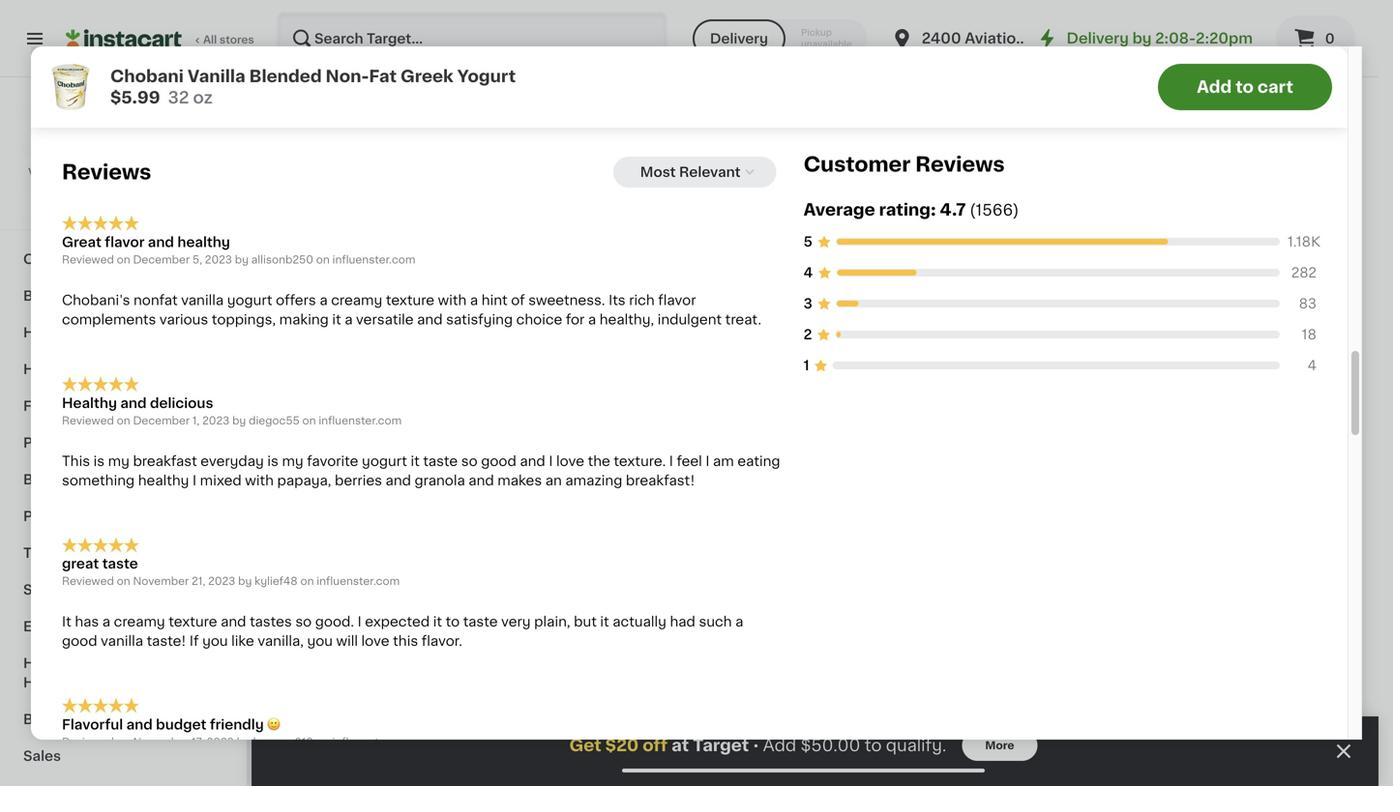 Task type: describe. For each thing, give the bounding box(es) containing it.
$50.00
[[801, 738, 861, 754]]

dry
[[23, 216, 49, 229]]

and left 'makes'
[[469, 474, 494, 488]]

home improvement & hardware link
[[12, 646, 235, 702]]

2
[[804, 328, 812, 342]]

i left the mixed
[[193, 474, 197, 488]]

floral link
[[12, 388, 235, 425]]

1 you from the left
[[202, 635, 228, 649]]

greek inside the chobani flip low-fat greek yogurt s'mores s'mores
[[1178, 354, 1219, 367]]

2023 inside healthy and delicious reviewed on december 1, 2023 by diegoc55 on influenster.com
[[202, 415, 230, 426]]

party & gift supplies link
[[12, 425, 235, 462]]

0 horizontal spatial s'mores
[[1178, 373, 1234, 387]]

influenster.com inside healthy and delicious reviewed on december 1, 2023 by diegoc55 on influenster.com
[[319, 415, 402, 426]]

non- for chobani vanilla blended non-fat greek yogurt $5.99 32 oz
[[326, 68, 369, 85]]

add button for yogurt,
[[549, 123, 624, 158]]

of
[[511, 294, 525, 307]]

prepared foods
[[23, 179, 134, 193]]

sales
[[23, 750, 61, 764]]

canned
[[23, 253, 78, 266]]

home
[[23, 657, 65, 671]]

2:08-
[[1156, 31, 1196, 45]]

choice
[[516, 313, 563, 327]]

november inside great taste reviewed on november 21, 2023 by kylief48 on influenster.com
[[133, 577, 189, 587]]

99 for vanilla
[[317, 290, 332, 301]]

0 vertical spatial add to cart button
[[1158, 64, 1333, 110]]

with inside the "view pricing policy. not affiliated with instacart. 100% satisfaction guarantee"
[[79, 182, 103, 193]]

on up supplies
[[117, 415, 130, 426]]

more
[[986, 741, 1015, 752]]

1 my from the left
[[108, 455, 130, 468]]

get
[[570, 738, 602, 754]]

amazing
[[566, 474, 623, 488]]

and inside healthy and delicious reviewed on december 1, 2023 by diegoc55 on influenster.com
[[120, 397, 147, 410]]

it has a creamy texture and tastes so good. i expected it to taste very plain, but it actually had such a good vanilla taste! if you like vanilla, you will love this flavor.
[[62, 616, 744, 649]]

hardware
[[23, 677, 91, 690]]

vanilla for chobani vanilla blended non-fat greek yogurt $5.99 32 oz
[[188, 68, 246, 85]]

electronics link
[[12, 609, 235, 646]]

chobani for chobani vanilla blended non-fat greek yogurt
[[290, 315, 348, 329]]

party
[[23, 436, 61, 450]]

foods
[[91, 179, 134, 193]]

strawberry inside chobani yogurt drink, greek, low-fat, strawberry banana
[[1001, 373, 1076, 387]]

pets
[[23, 510, 55, 524]]

customer reviews
[[804, 154, 1005, 175]]

greek, inside chobani yogurt, greek, nonfat, plain
[[580, 315, 625, 329]]

99 for strawberry
[[850, 290, 864, 301]]

5 for chobani yogurt, greek, nonfat, plain
[[479, 289, 492, 310]]

activia
[[823, 315, 869, 329]]

on down toys & games link
[[117, 577, 130, 587]]

yogurt inside the chobani vanilla blended non-fat greek yogurt
[[290, 354, 335, 367]]

0 vertical spatial cart
[[1258, 79, 1294, 95]]

pricing
[[57, 167, 95, 178]]

non- for chobani vanilla blended non-fat greek yogurt
[[351, 334, 385, 348]]

treatment tracker modal dialog
[[252, 717, 1379, 787]]

target logo image
[[105, 101, 142, 137]]

chobani mixed berry on bottom vanilla low- fat greek yogurt
[[646, 315, 802, 367]]

$ 5 99 for activia strawberry lowfat, probiotic yogurt drinks
[[827, 289, 864, 310]]

1 horizontal spatial breakfast
[[290, 745, 395, 766]]

aviation
[[965, 31, 1026, 45]]

a left the versatile at left top
[[345, 313, 353, 327]]

i left am
[[706, 455, 710, 468]]

add button for vanilla
[[372, 123, 447, 158]]

chobani for chobani mixed berry on bottom vanilla low- fat greek yogurt
[[646, 315, 703, 329]]

stores
[[220, 34, 254, 45]]

texture.
[[614, 455, 666, 468]]

all for yogurt
[[1154, 60, 1170, 74]]

chobani vanilla blended non-fat greek yogurt
[[290, 315, 450, 367]]

with inside this is my breakfast everyday is my favorite yogurt it taste so good and i love the texture. i feel i am eating something healthy i mixed with papaya, berries and granola and makes an amazing breakfast!
[[245, 474, 274, 488]]

rich
[[629, 294, 655, 307]]

1 horizontal spatial reviews
[[916, 154, 1005, 175]]

yogurt inside chobani mixed berry on bottom vanilla low- fat greek yogurt
[[715, 354, 759, 367]]

nonfat
[[134, 294, 178, 307]]

2400
[[922, 31, 962, 45]]

i inside it has a creamy texture and tastes so good. i expected it to taste very plain, but it actually had such a good vanilla taste! if you like vanilla, you will love this flavor.
[[358, 616, 362, 629]]

instacart logo image
[[66, 27, 182, 50]]

a right the has
[[102, 616, 110, 629]]

flavor inside great flavor and healthy reviewed on december 5, 2023 by allisonb250 on influenster.com
[[105, 236, 145, 249]]

5 down the average at the top of the page
[[804, 235, 813, 249]]

love inside it has a creamy texture and tastes so good. i expected it to taste very plain, but it actually had such a good vanilla taste! if you like vanilla, you will love this flavor.
[[362, 635, 390, 649]]

item carousel region
[[290, 47, 1340, 471]]

expected
[[365, 616, 430, 629]]

1 horizontal spatial s'mores
[[1271, 354, 1326, 367]]

this is my breakfast everyday is my favorite yogurt it taste so good and i love the texture. i feel i am eating something healthy i mixed with papaya, berries and granola and makes an amazing breakfast!
[[62, 455, 781, 488]]

everyday
[[201, 455, 264, 468]]

view all (50+) button for breakfast
[[1109, 736, 1232, 775]]

0
[[1326, 32, 1335, 45]]

chobani yogurt, greek, nonfat, plain
[[468, 315, 625, 348]]

relevant
[[679, 165, 741, 179]]

100%
[[49, 202, 79, 212]]

2:20pm
[[1196, 31, 1253, 45]]

creamy inside it has a creamy texture and tastes so good. i expected it to taste very plain, but it actually had such a good vanilla taste! if you like vanilla, you will love this flavor.
[[114, 616, 165, 629]]

flavor inside the chobani's nonfat vanilla yogurt offers a creamy texture with a hint of sweetness. its rich flavor complements various toppings, making it a versatile and satisfying choice for a healthy, indulgent treat.
[[658, 294, 696, 307]]

influenster.com inside great flavor and healthy reviewed on december 5, 2023 by allisonb250 on influenster.com
[[333, 254, 416, 265]]

on right laurenw319
[[316, 738, 330, 748]]

guarantee
[[149, 202, 205, 212]]

household link
[[12, 315, 235, 351]]

on right the kylief48 at bottom left
[[300, 577, 314, 587]]

prepared
[[23, 179, 87, 193]]

and inside flavorful and budget friendly 🙂 reviewed on november 17, 2023 by laurenw319 on influenster.com
[[126, 719, 153, 732]]

books & magazines
[[23, 713, 160, 727]]

(1566)
[[970, 203, 1019, 218]]

games
[[74, 547, 124, 560]]

honeymaid image
[[707, 515, 741, 550]]

it inside the chobani's nonfat vanilla yogurt offers a creamy texture with a hint of sweetness. its rich flavor complements various toppings, making it a versatile and satisfying choice for a healthy, indulgent treat.
[[332, 313, 341, 327]]

breakfast inside breakfast link
[[23, 289, 91, 303]]

influenster.com inside great taste reviewed on november 21, 2023 by kylief48 on influenster.com
[[317, 577, 400, 587]]

by inside healthy and delicious reviewed on december 1, 2023 by diegoc55 on influenster.com
[[232, 415, 246, 426]]

2023 inside flavorful and budget friendly 🙂 reviewed on november 17, 2023 by laurenw319 on influenster.com
[[207, 738, 234, 748]]

and inside it has a creamy texture and tastes so good. i expected it to taste very plain, but it actually had such a good vanilla taste! if you like vanilla, you will love this flavor.
[[221, 616, 246, 629]]

december inside healthy and delicious reviewed on december 1, 2023 by diegoc55 on influenster.com
[[133, 415, 190, 426]]

2023 inside great flavor and healthy reviewed on december 5, 2023 by allisonb250 on influenster.com
[[205, 254, 232, 265]]

it
[[62, 616, 71, 629]]

2023 inside great taste reviewed on november 21, 2023 by kylief48 on influenster.com
[[208, 577, 236, 587]]

on right allisonb250 at the top left
[[316, 254, 330, 265]]

a right for
[[588, 313, 596, 327]]

i left feel
[[670, 455, 673, 468]]

frozen link
[[12, 57, 235, 94]]

add button for mixed
[[727, 123, 802, 158]]

favorite
[[307, 455, 359, 468]]

tastes
[[250, 616, 292, 629]]

probiotic
[[877, 334, 938, 348]]

great
[[62, 236, 102, 249]]

vanilla inside chobani mixed berry on bottom vanilla low- fat greek yogurt
[[721, 334, 764, 348]]

goods for dry
[[52, 216, 98, 229]]

banana
[[1079, 373, 1130, 387]]

maid
[[1357, 563, 1391, 576]]

bakery
[[23, 105, 72, 119]]

papaya,
[[277, 474, 331, 488]]

vanilla for chobani vanilla blended non-fat greek yogurt
[[351, 315, 395, 329]]

product group containing honey maid
[[1165, 515, 1394, 684]]

to inside treatment tracker modal dialog
[[865, 738, 882, 754]]

chobani for chobani yogurt drink, greek, low-fat, strawberry banana
[[1001, 334, 1058, 348]]

view all (50+) for breakfast
[[1117, 749, 1211, 762]]

healthy,
[[600, 313, 654, 327]]

eating
[[738, 455, 781, 468]]

add inside product group
[[764, 134, 792, 147]]

yogurt inside chobani yogurt drink, greek, low-fat, strawberry banana
[[1061, 334, 1106, 348]]

3
[[804, 297, 813, 311]]

17,
[[192, 738, 204, 748]]

greek inside the chobani vanilla blended non-fat greek yogurt
[[410, 334, 450, 348]]

honeymaid recipes image
[[291, 488, 690, 712]]

berries
[[335, 474, 382, 488]]

complements
[[62, 313, 156, 327]]

and up 'makes'
[[520, 455, 546, 468]]

delivery for delivery by 2:08-2:20pm
[[1067, 31, 1129, 45]]

add button for yogurt
[[1082, 123, 1157, 158]]

mixed
[[200, 474, 242, 488]]

like
[[231, 635, 254, 649]]

healthy inside this is my breakfast everyday is my favorite yogurt it taste so good and i love the texture. i feel i am eating something healthy i mixed with papaya, berries and granola and makes an amazing breakfast!
[[138, 474, 189, 488]]

greek inside chobani vanilla blended non-fat greek yogurt $5.99 32 oz
[[401, 68, 454, 85]]

spo nsored
[[707, 609, 766, 620]]

and inside great flavor and healthy reviewed on december 5, 2023 by allisonb250 on influenster.com
[[148, 236, 174, 249]]

product group containing 4
[[646, 117, 808, 404]]

view for yogurt
[[1117, 60, 1151, 74]]

texture inside it has a creamy texture and tastes so good. i expected it to taste very plain, but it actually had such a good vanilla taste! if you like vanilla, you will love this flavor.
[[169, 616, 217, 629]]

great taste reviewed on november 21, 2023 by kylief48 on influenster.com
[[62, 558, 400, 587]]

5 for chobani vanilla blended non-fat greek yogurt
[[301, 289, 315, 310]]

canned goods & soups link
[[12, 241, 235, 278]]

yogurt inside chobani vanilla blended non-fat greek yogurt $5.99 32 oz
[[457, 68, 516, 85]]

granola
[[415, 474, 465, 488]]

& left soups
[[131, 253, 142, 266]]

healthy and delicious reviewed on december 1, 2023 by diegoc55 on influenster.com
[[62, 397, 402, 426]]

low- inside the chobani flip low-fat greek yogurt s'mores s'mores
[[1267, 334, 1301, 348]]

taste inside it has a creamy texture and tastes so good. i expected it to taste very plain, but it actually had such a good vanilla taste! if you like vanilla, you will love this flavor.
[[463, 616, 498, 629]]

books & magazines link
[[12, 702, 235, 738]]

goods for sporting
[[87, 584, 134, 597]]

taste inside this is my breakfast everyday is my favorite yogurt it taste so good and i love the texture. i feel i am eating something healthy i mixed with papaya, berries and granola and makes an amazing breakfast!
[[423, 455, 458, 468]]

$ for activia strawberry lowfat, probiotic yogurt drinks
[[827, 290, 834, 301]]

see
[[1325, 663, 1346, 673]]

am
[[713, 455, 734, 468]]

0 vertical spatial add to cart
[[1197, 79, 1294, 95]]

it inside this is my breakfast everyday is my favorite yogurt it taste so good and i love the texture. i feel i am eating something healthy i mixed with papaya, berries and granola and makes an amazing breakfast!
[[411, 455, 420, 468]]

99 for yogurt,
[[494, 290, 509, 301]]

actually
[[613, 616, 667, 629]]

soups
[[146, 253, 190, 266]]

by inside great taste reviewed on november 21, 2023 by kylief48 on influenster.com
[[238, 577, 252, 587]]

party & gift supplies
[[23, 436, 170, 450]]

refrigerated.
[[101, 75, 185, 89]]

on down magazines
[[117, 738, 130, 748]]

service type group
[[693, 19, 868, 58]]

view pricing policy. not affiliated with instacart. 100% satisfaction guarantee
[[28, 167, 209, 212]]

fat inside the chobani vanilla blended non-fat greek yogurt
[[385, 334, 406, 348]]

1 for chobani flip low-fat greek yogurt s'mores s'mores
[[1189, 289, 1198, 310]]

cart inside item carousel region
[[1293, 134, 1321, 147]]

it up flavor. at the bottom left of page
[[433, 616, 442, 629]]

(50+) for yogurt
[[1173, 60, 1211, 74]]

november inside flavorful and budget friendly 🙂 reviewed on november 17, 2023 by laurenw319 on influenster.com
[[133, 738, 189, 748]]



Task type: locate. For each thing, give the bounding box(es) containing it.
2 you from the left
[[307, 635, 333, 649]]

blended down making
[[290, 334, 347, 348]]

1 vertical spatial breakfast
[[290, 745, 395, 766]]

on right diegoc55
[[302, 415, 316, 426]]

79
[[1200, 290, 1214, 301]]

3 reviewed from the top
[[62, 577, 114, 587]]

0 horizontal spatial with
[[79, 182, 103, 193]]

$ left 79
[[1182, 290, 1189, 301]]

blended for chobani vanilla blended non-fat greek yogurt $5.99 32 oz
[[249, 68, 322, 85]]

fat
[[369, 68, 397, 85], [385, 334, 406, 348], [1301, 334, 1322, 348], [646, 354, 667, 367]]

bottom
[[666, 334, 717, 348]]

non- inside chobani vanilla blended non-fat greek yogurt $5.99 32 oz
[[326, 68, 369, 85]]

great flavor and healthy reviewed on december 5, 2023 by allisonb250 on influenster.com
[[62, 236, 416, 265]]

(50+) inside item carousel region
[[1173, 60, 1211, 74]]

is down party & gift supplies
[[94, 455, 105, 468]]

$ left hint
[[472, 290, 479, 301]]

2 $ from the left
[[472, 290, 479, 301]]

1 vertical spatial november
[[133, 738, 189, 748]]

sales link
[[12, 738, 235, 775]]

1 vertical spatial non-
[[351, 334, 385, 348]]

good inside this is my breakfast everyday is my favorite yogurt it taste so good and i love the texture. i feel i am eating something healthy i mixed with papaya, berries and granola and makes an amazing breakfast!
[[481, 455, 517, 468]]

most relevant
[[640, 165, 741, 179]]

flip
[[1239, 334, 1263, 348]]

1 vertical spatial healthy
[[138, 474, 189, 488]]

1 vertical spatial add to cart
[[1243, 134, 1321, 147]]

1 horizontal spatial vanilla
[[351, 315, 395, 329]]

it
[[332, 313, 341, 327], [411, 455, 420, 468], [433, 616, 442, 629], [600, 616, 609, 629]]

0 vertical spatial non-
[[326, 68, 369, 85]]

$ 1 79
[[1182, 289, 1214, 310]]

$ 1 99
[[1005, 289, 1037, 310]]

1 vertical spatial so
[[295, 616, 312, 629]]

99 up 'indulgent'
[[673, 290, 688, 301]]

flavorful and budget friendly 🙂 reviewed on november 17, 2023 by laurenw319 on influenster.com
[[62, 719, 416, 748]]

5 up making
[[301, 289, 315, 310]]

good up 'makes'
[[481, 455, 517, 468]]

yogurt inside the activia strawberry lowfat, probiotic yogurt drinks
[[823, 354, 868, 367]]

i up the will
[[358, 616, 362, 629]]

healthy down breakfast
[[138, 474, 189, 488]]

2 vertical spatial 4
[[1308, 359, 1317, 373]]

2 november from the top
[[133, 738, 189, 748]]

vanilla up various
[[181, 294, 224, 307]]

see eligible i
[[1325, 663, 1394, 673]]

1 view all (50+) from the top
[[1117, 60, 1211, 74]]

2 vertical spatial vanilla
[[721, 334, 764, 348]]

strawberry
[[872, 315, 947, 329], [1001, 373, 1076, 387]]

blended for chobani vanilla blended non-fat greek yogurt
[[290, 334, 347, 348]]

by inside great flavor and healthy reviewed on december 5, 2023 by allisonb250 on influenster.com
[[235, 254, 249, 265]]

all
[[1154, 60, 1170, 74], [1154, 749, 1170, 762]]

0 vertical spatial greek,
[[580, 315, 625, 329]]

love inside this is my breakfast everyday is my favorite yogurt it taste so good and i love the texture. i feel i am eating something healthy i mixed with papaya, berries and granola and makes an amazing breakfast!
[[556, 455, 585, 468]]

health care
[[23, 363, 106, 376]]

2 my from the left
[[282, 455, 304, 468]]

$ 5 99 for chobani vanilla blended non-fat greek yogurt
[[294, 289, 332, 310]]

99 right the offers
[[317, 290, 332, 301]]

goods down great
[[81, 253, 128, 266]]

chobani flip low-fat greek yogurt s'mores s'mores
[[1178, 334, 1326, 387]]

0 vertical spatial strawberry
[[872, 315, 947, 329]]

1 horizontal spatial delivery
[[1067, 31, 1129, 45]]

goods down 100%
[[52, 216, 98, 229]]

1 is from the left
[[94, 455, 105, 468]]

1 vertical spatial love
[[362, 635, 390, 649]]

creamy up taste!
[[114, 616, 165, 629]]

instacart.
[[105, 182, 158, 193]]

view inside the "view pricing policy. not affiliated with instacart. 100% satisfaction guarantee"
[[28, 167, 54, 178]]

1 horizontal spatial my
[[282, 455, 304, 468]]

5 up satisfying
[[479, 289, 492, 310]]

view all (50+) inside item carousel region
[[1117, 60, 1211, 74]]

3 add button from the left
[[727, 123, 802, 158]]

the
[[588, 455, 611, 468]]

it right making
[[332, 313, 341, 327]]

5 for activia strawberry lowfat, probiotic yogurt drinks
[[834, 289, 848, 310]]

$ inside $ 1 99
[[1005, 290, 1012, 301]]

low- left 18
[[1267, 334, 1301, 348]]

rating:
[[879, 202, 936, 218]]

0 vertical spatial view all (50+)
[[1117, 60, 1211, 74]]

on
[[117, 254, 130, 265], [316, 254, 330, 265], [646, 334, 663, 348], [117, 415, 130, 426], [302, 415, 316, 426], [117, 577, 130, 587], [300, 577, 314, 587], [117, 738, 130, 748], [316, 738, 330, 748]]

and inside the chobani's nonfat vanilla yogurt offers a creamy texture with a hint of sweetness. its rich flavor complements various toppings, making it a versatile and satisfying choice for a healthy, indulgent treat.
[[417, 313, 443, 327]]

blended inside chobani vanilla blended non-fat greek yogurt $5.99 32 oz
[[249, 68, 322, 85]]

vanilla inside the chobani's nonfat vanilla yogurt offers a creamy texture with a hint of sweetness. its rich flavor complements various toppings, making it a versatile and satisfying choice for a healthy, indulgent treat.
[[181, 294, 224, 307]]

1 all from the top
[[1154, 60, 1170, 74]]

1 horizontal spatial so
[[461, 455, 478, 468]]

0 horizontal spatial low-
[[768, 334, 802, 348]]

1 vertical spatial flavor
[[658, 294, 696, 307]]

& inside home improvement & hardware
[[166, 657, 177, 671]]

chobani inside chobani yogurt drink, greek, low-fat, strawberry banana
[[1001, 334, 1058, 348]]

so up granola
[[461, 455, 478, 468]]

1 vertical spatial yogurt
[[362, 455, 407, 468]]

hint
[[482, 294, 508, 307]]

0 vertical spatial view
[[1117, 60, 1151, 74]]

on up breakfast link
[[117, 254, 130, 265]]

taste left very
[[463, 616, 498, 629]]

0 horizontal spatial $ 5 99
[[294, 289, 332, 310]]

good inside it has a creamy texture and tastes so good. i expected it to taste very plain, but it actually had such a good vanilla taste! if you like vanilla, you will love this flavor.
[[62, 635, 97, 649]]

you down the good.
[[307, 635, 333, 649]]

toppings,
[[212, 313, 276, 327]]

0 horizontal spatial so
[[295, 616, 312, 629]]

2 view all (50+) button from the top
[[1109, 736, 1232, 775]]

chobani inside the chobani vanilla blended non-fat greek yogurt
[[290, 315, 348, 329]]

1 vertical spatial goods
[[81, 253, 128, 266]]

0 vertical spatial all
[[1154, 60, 1170, 74]]

3 $ 5 99 from the left
[[827, 289, 864, 310]]

december inside great flavor and healthy reviewed on december 5, 2023 by allisonb250 on influenster.com
[[133, 254, 190, 265]]

a right spo
[[736, 616, 744, 629]]

so inside this is my breakfast everyday is my favorite yogurt it taste so good and i love the texture. i feel i am eating something healthy i mixed with papaya, berries and granola and makes an amazing breakfast!
[[461, 455, 478, 468]]

goods for canned
[[81, 253, 128, 266]]

all for breakfast
[[1154, 749, 1170, 762]]

all stores
[[203, 34, 254, 45]]

1 vertical spatial all
[[1154, 749, 1170, 762]]

healthy
[[177, 236, 230, 249], [138, 474, 189, 488]]

1,
[[192, 415, 200, 426]]

good down the has
[[62, 635, 97, 649]]

2 horizontal spatial low-
[[1267, 334, 1301, 348]]

a up making
[[320, 294, 328, 307]]

drink,
[[1109, 334, 1149, 348]]

282
[[1292, 266, 1317, 280]]

1 $ from the left
[[294, 290, 301, 301]]

so up vanilla,
[[295, 616, 312, 629]]

reviewed inside great taste reviewed on november 21, 2023 by kylief48 on influenster.com
[[62, 577, 114, 587]]

by left 2:08-
[[1133, 31, 1152, 45]]

99 inside $ 1 99
[[1023, 290, 1037, 301]]

spo
[[707, 609, 728, 620]]

5 $ from the left
[[1005, 290, 1012, 301]]

creamy up the versatile at left top
[[331, 294, 383, 307]]

1 horizontal spatial good
[[481, 455, 517, 468]]

view all (50+) button inside item carousel region
[[1109, 47, 1232, 86]]

by left the kylief48 at bottom left
[[238, 577, 252, 587]]

toys & games
[[23, 547, 124, 560]]

1 horizontal spatial strawberry
[[1001, 373, 1076, 387]]

vanilla right making
[[351, 315, 395, 329]]

0 horizontal spatial love
[[362, 635, 390, 649]]

2 add button from the left
[[549, 123, 624, 158]]

view inside item carousel region
[[1117, 60, 1151, 74]]

plain,
[[534, 616, 571, 629]]

it right but
[[600, 616, 609, 629]]

0 vertical spatial s'mores
[[1271, 354, 1326, 367]]

chobani down $ 4 99
[[646, 315, 703, 329]]

1 $ 5 99 from the left
[[294, 289, 332, 310]]

delivery inside button
[[710, 32, 768, 45]]

0 vertical spatial blended
[[249, 68, 322, 85]]

1 vertical spatial add to cart button
[[1203, 123, 1335, 158]]

add to cart button
[[1158, 64, 1333, 110], [1203, 123, 1335, 158]]

2023 right "17,"
[[207, 738, 234, 748]]

1 november from the top
[[133, 577, 189, 587]]

qualify.
[[886, 738, 947, 754]]

4 up 3
[[804, 266, 813, 280]]

greek, inside chobani yogurt drink, greek, low-fat, strawberry banana
[[1001, 354, 1045, 367]]

and
[[148, 236, 174, 249], [417, 313, 443, 327], [120, 397, 147, 410], [520, 455, 546, 468], [386, 474, 411, 488], [469, 474, 494, 488], [221, 616, 246, 629], [126, 719, 153, 732]]

my down supplies
[[108, 455, 130, 468]]

keep
[[62, 75, 97, 89]]

(50+) for breakfast
[[1173, 749, 1211, 762]]

$ 5 99 for chobani yogurt, greek, nonfat, plain
[[472, 289, 509, 310]]

0 vertical spatial good
[[481, 455, 517, 468]]

add button for strawberry
[[905, 123, 979, 158]]

1 down 2 at the top
[[804, 359, 810, 373]]

view
[[1117, 60, 1151, 74], [28, 167, 54, 178], [1117, 749, 1151, 762]]

chobani down the offers
[[290, 315, 348, 329]]

drinks
[[871, 354, 914, 367]]

99 inside $ 4 99
[[673, 290, 688, 301]]

0 horizontal spatial vanilla
[[101, 635, 143, 649]]

influenster.com up favorite
[[319, 415, 402, 426]]

0 vertical spatial flavor
[[105, 236, 145, 249]]

sweetness.
[[529, 294, 605, 307]]

by left diegoc55
[[232, 415, 246, 426]]

view for breakfast
[[1117, 749, 1151, 762]]

love right the will
[[362, 635, 390, 649]]

$ down (1566)
[[1005, 290, 1012, 301]]

0 horizontal spatial you
[[202, 635, 228, 649]]

& up this
[[64, 436, 76, 450]]

1 horizontal spatial flavor
[[658, 294, 696, 307]]

1 vertical spatial good
[[62, 635, 97, 649]]

& right books
[[70, 713, 81, 727]]

reviewed inside healthy and delicious reviewed on december 1, 2023 by diegoc55 on influenster.com
[[62, 415, 114, 426]]

4 add button from the left
[[905, 123, 979, 158]]

1 vertical spatial 4
[[657, 289, 671, 310]]

2 horizontal spatial $ 5 99
[[827, 289, 864, 310]]

an
[[546, 474, 562, 488]]

1 vertical spatial creamy
[[114, 616, 165, 629]]

& down satisfaction at top
[[102, 216, 113, 229]]

november left "21,"
[[133, 577, 189, 587]]

1 vertical spatial (50+)
[[1173, 749, 1211, 762]]

deli
[[23, 142, 51, 156]]

1 99 from the left
[[317, 290, 332, 301]]

0 horizontal spatial 1
[[804, 359, 810, 373]]

baby
[[23, 473, 59, 487]]

healthy up 5,
[[177, 236, 230, 249]]

nsored
[[728, 609, 766, 620]]

2 $ 5 99 from the left
[[472, 289, 509, 310]]

influenster.com right laurenw319
[[332, 738, 416, 748]]

4 $ from the left
[[827, 290, 834, 301]]

2 horizontal spatial taste
[[463, 616, 498, 629]]

greek, down $ 1 99
[[1001, 354, 1045, 367]]

with inside the chobani's nonfat vanilla yogurt offers a creamy texture with a hint of sweetness. its rich flavor complements various toppings, making it a versatile and satisfying choice for a healthy, indulgent treat.
[[438, 294, 467, 307]]

99
[[317, 290, 332, 301], [494, 290, 509, 301], [673, 290, 688, 301], [850, 290, 864, 301], [1023, 290, 1037, 301]]

a up satisfying
[[470, 294, 478, 307]]

1 horizontal spatial $ 5 99
[[472, 289, 509, 310]]

baby link
[[12, 462, 235, 498]]

4.7
[[940, 202, 966, 218]]

by down friendly at the bottom of page
[[237, 738, 250, 748]]

flavor up 'indulgent'
[[658, 294, 696, 307]]

view all (50+) for yogurt
[[1117, 60, 1211, 74]]

all inside item carousel region
[[1154, 60, 1170, 74]]

yogurt inside the chobani flip low-fat greek yogurt s'mores s'mores
[[1223, 354, 1267, 367]]

non- inside the chobani vanilla blended non-fat greek yogurt
[[351, 334, 385, 348]]

and up soups
[[148, 236, 174, 249]]

chobani for chobani vanilla blended non-fat greek yogurt $5.99 32 oz
[[110, 68, 184, 85]]

1 reviewed from the top
[[62, 254, 114, 265]]

$ 5 99 up making
[[294, 289, 332, 310]]

1 vertical spatial vanilla
[[101, 635, 143, 649]]

on down healthy,
[[646, 334, 663, 348]]

flavorful
[[62, 719, 123, 732]]

breakfast!
[[626, 474, 695, 488]]

0 horizontal spatial flavor
[[105, 236, 145, 249]]

healthy inside great flavor and healthy reviewed on december 5, 2023 by allisonb250 on influenster.com
[[177, 236, 230, 249]]

0 horizontal spatial is
[[94, 455, 105, 468]]

1 horizontal spatial 1
[[1012, 289, 1021, 310]]

0 horizontal spatial texture
[[169, 616, 217, 629]]

love
[[556, 455, 585, 468], [362, 635, 390, 649]]

strawberry inside the activia strawberry lowfat, probiotic yogurt drinks
[[872, 315, 947, 329]]

2400 aviation dr
[[922, 31, 1047, 45]]

$ 5 99 up activia
[[827, 289, 864, 310]]

0 vertical spatial november
[[133, 577, 189, 587]]

4 99 from the left
[[850, 290, 864, 301]]

offers
[[276, 294, 316, 307]]

3 99 from the left
[[673, 290, 688, 301]]

delicious
[[150, 397, 213, 410]]

view all (50+) button for yogurt
[[1109, 47, 1232, 86]]

1 horizontal spatial with
[[245, 474, 274, 488]]

5 add button from the left
[[1082, 123, 1157, 158]]

2 99 from the left
[[494, 290, 509, 301]]

1 view all (50+) button from the top
[[1109, 47, 1232, 86]]

sporting goods
[[23, 584, 134, 597]]

taste up sporting goods link
[[102, 558, 138, 571]]

taste inside great taste reviewed on november 21, 2023 by kylief48 on influenster.com
[[102, 558, 138, 571]]

0 vertical spatial (50+)
[[1173, 60, 1211, 74]]

add to cart button inside item carousel region
[[1203, 123, 1335, 158]]

2 horizontal spatial with
[[438, 294, 467, 307]]

2 horizontal spatial 4
[[1308, 359, 1317, 373]]

2 vertical spatial taste
[[463, 616, 498, 629]]

1 horizontal spatial low-
[[1049, 354, 1083, 367]]

$ inside $ 1 79
[[1182, 290, 1189, 301]]

influenster.com up the good.
[[317, 577, 400, 587]]

1 vertical spatial with
[[438, 294, 467, 307]]

0 vertical spatial 4
[[804, 266, 813, 280]]

$ 4 99
[[649, 289, 688, 310]]

$ for chobani yogurt, greek, nonfat, plain
[[472, 290, 479, 301]]

taste
[[423, 455, 458, 468], [102, 558, 138, 571], [463, 616, 498, 629]]

1 for chobani yogurt drink, greek, low-fat, strawberry banana
[[1012, 289, 1021, 310]]

0 vertical spatial texture
[[386, 294, 435, 307]]

texture inside the chobani's nonfat vanilla yogurt offers a creamy texture with a hint of sweetness. its rich flavor complements various toppings, making it a versatile and satisfying choice for a healthy, indulgent treat.
[[386, 294, 435, 307]]

0 vertical spatial creamy
[[331, 294, 383, 307]]

1 vertical spatial cart
[[1293, 134, 1321, 147]]

1 horizontal spatial love
[[556, 455, 585, 468]]

1 december from the top
[[133, 254, 190, 265]]

fat inside chobani mixed berry on bottom vanilla low- fat greek yogurt
[[646, 354, 667, 367]]

chobani down $ 1 99
[[1001, 334, 1058, 348]]

1 (50+) from the top
[[1173, 60, 1211, 74]]

2 reviewed from the top
[[62, 415, 114, 426]]

$ inside $ 4 99
[[649, 290, 657, 301]]

2 vertical spatial view
[[1117, 749, 1151, 762]]

low- left 2 at the top
[[768, 334, 802, 348]]

view all (50+) button
[[1109, 47, 1232, 86], [1109, 736, 1232, 775]]

add
[[1197, 79, 1232, 95], [409, 134, 437, 147], [586, 134, 615, 147], [764, 134, 792, 147], [941, 134, 970, 147], [1119, 134, 1147, 147], [1243, 134, 1271, 147], [763, 738, 797, 754]]

so inside it has a creamy texture and tastes so good. i expected it to taste very plain, but it actually had such a good vanilla taste! if you like vanilla, you will love this flavor.
[[295, 616, 312, 629]]

5 99 from the left
[[1023, 290, 1037, 301]]

november
[[133, 577, 189, 587], [133, 738, 189, 748]]

0 horizontal spatial delivery
[[710, 32, 768, 45]]

2 all from the top
[[1154, 749, 1170, 762]]

strawberry up probiotic at the top of page
[[872, 315, 947, 329]]

0 horizontal spatial taste
[[102, 558, 138, 571]]

goods down 'games'
[[87, 584, 134, 597]]

1 horizontal spatial 4
[[804, 266, 813, 280]]

4 inside item carousel region
[[657, 289, 671, 310]]

99 up chobani yogurt drink, greek, low-fat, strawberry banana
[[1023, 290, 1037, 301]]

to inside item carousel region
[[1275, 134, 1289, 147]]

1 add button from the left
[[372, 123, 447, 158]]

0 horizontal spatial greek,
[[580, 315, 625, 329]]

greek inside chobani mixed berry on bottom vanilla low- fat greek yogurt
[[670, 354, 711, 367]]

fat inside chobani vanilla blended non-fat greek yogurt $5.99 32 oz
[[369, 68, 397, 85]]

2023 right "21,"
[[208, 577, 236, 587]]

it up granola
[[411, 455, 420, 468]]

2 vertical spatial goods
[[87, 584, 134, 597]]

3 $ from the left
[[649, 290, 657, 301]]

1 horizontal spatial greek,
[[1001, 354, 1045, 367]]

$
[[294, 290, 301, 301], [472, 290, 479, 301], [649, 290, 657, 301], [827, 290, 834, 301], [1005, 290, 1012, 301], [1182, 290, 1189, 301]]

december left 5,
[[133, 254, 190, 265]]

0 horizontal spatial creamy
[[114, 616, 165, 629]]

chobani inside chobani vanilla blended non-fat greek yogurt $5.99 32 oz
[[110, 68, 184, 85]]

blended down stores
[[249, 68, 322, 85]]

fat inside the chobani flip low-fat greek yogurt s'mores s'mores
[[1301, 334, 1322, 348]]

0 horizontal spatial 4
[[657, 289, 671, 310]]

november down budget
[[133, 738, 189, 748]]

reviewed inside great flavor and healthy reviewed on december 5, 2023 by allisonb250 on influenster.com
[[62, 254, 114, 265]]

toys & games link
[[12, 535, 235, 572]]

1 horizontal spatial taste
[[423, 455, 458, 468]]

if
[[190, 635, 199, 649]]

versatile
[[356, 313, 414, 327]]

add inside treatment tracker modal dialog
[[763, 738, 797, 754]]

satisfying
[[446, 313, 513, 327]]

vanilla inside chobani vanilla blended non-fat greek yogurt $5.99 32 oz
[[188, 68, 246, 85]]

4 reviewed from the top
[[62, 738, 114, 748]]

100% satisfaction guarantee button
[[30, 195, 217, 215]]

add to cart inside item carousel region
[[1243, 134, 1321, 147]]

bakery link
[[12, 94, 235, 131]]

yogurt up berries on the bottom
[[362, 455, 407, 468]]

★★★★★
[[62, 216, 139, 231], [62, 216, 139, 231], [823, 372, 891, 386], [823, 372, 891, 386], [62, 377, 139, 392], [62, 377, 139, 392], [62, 538, 139, 553], [62, 538, 139, 553], [1308, 620, 1376, 634], [1308, 620, 1376, 634], [62, 699, 139, 714], [62, 699, 139, 714]]

1 horizontal spatial is
[[267, 455, 279, 468]]

0 vertical spatial vanilla
[[188, 68, 246, 85]]

on inside chobani mixed berry on bottom vanilla low- fat greek yogurt
[[646, 334, 663, 348]]

chobani for chobani yogurt, greek, nonfat, plain
[[468, 315, 525, 329]]

2 is from the left
[[267, 455, 279, 468]]

low- up the "banana"
[[1049, 354, 1083, 367]]

and up like
[[221, 616, 246, 629]]

2 (50+) from the top
[[1173, 749, 1211, 762]]

yogurt inside the chobani's nonfat vanilla yogurt offers a creamy texture with a hint of sweetness. its rich flavor complements various toppings, making it a versatile and satisfying choice for a healthy, indulgent treat.
[[227, 294, 273, 307]]

1 horizontal spatial creamy
[[331, 294, 383, 307]]

$ for chobani vanilla blended non-fat greek yogurt
[[294, 290, 301, 301]]

chobani for chobani flip low-fat greek yogurt s'mores s'mores
[[1178, 334, 1236, 348]]

product group
[[290, 117, 452, 404], [468, 117, 630, 384], [646, 117, 808, 404], [823, 117, 985, 421], [1001, 117, 1163, 460], [1178, 117, 1340, 460], [1165, 515, 1394, 684]]

vanilla inside it has a creamy texture and tastes so good. i expected it to taste very plain, but it actually had such a good vanilla taste! if you like vanilla, you will love this flavor.
[[101, 635, 143, 649]]

delivery by 2:08-2:20pm
[[1067, 31, 1253, 45]]

1 left 79
[[1189, 289, 1198, 310]]

1 horizontal spatial yogurt
[[362, 455, 407, 468]]

canned goods & soups
[[23, 253, 190, 266]]

1 horizontal spatial you
[[307, 635, 333, 649]]

chobani down $ 1 79
[[1178, 334, 1236, 348]]

1 vertical spatial blended
[[290, 334, 347, 348]]

chobani up $5.99
[[110, 68, 184, 85]]

0 horizontal spatial my
[[108, 455, 130, 468]]

0 horizontal spatial vanilla
[[188, 68, 246, 85]]

honey maid 
[[1308, 563, 1394, 615]]

taste up granola
[[423, 455, 458, 468]]

$ 5 99 up satisfying
[[472, 289, 509, 310]]

1 vertical spatial december
[[133, 415, 190, 426]]

s'mores down 18
[[1271, 354, 1326, 367]]

dr
[[1029, 31, 1047, 45]]

reviewed inside flavorful and budget friendly 🙂 reviewed on november 17, 2023 by laurenw319 on influenster.com
[[62, 738, 114, 748]]

$ for chobani mixed berry on bottom vanilla low- fat greek yogurt
[[649, 290, 657, 301]]

2023 right 1,
[[202, 415, 230, 426]]

by inside flavorful and budget friendly 🙂 reviewed on november 17, 2023 by laurenw319 on influenster.com
[[237, 738, 250, 748]]

2 view all (50+) from the top
[[1117, 749, 1211, 762]]

this
[[393, 635, 418, 649]]

blended inside the chobani vanilla blended non-fat greek yogurt
[[290, 334, 347, 348]]

delivery for delivery
[[710, 32, 768, 45]]

2 horizontal spatial vanilla
[[721, 334, 764, 348]]

2023 right 5,
[[205, 254, 232, 265]]

0 vertical spatial yogurt
[[227, 294, 273, 307]]

texture up the versatile at left top
[[386, 294, 435, 307]]

very
[[501, 616, 531, 629]]

None search field
[[277, 12, 668, 66]]

is
[[94, 455, 105, 468], [267, 455, 279, 468]]

0 vertical spatial with
[[79, 182, 103, 193]]

making
[[279, 313, 329, 327]]

0 horizontal spatial yogurt
[[227, 294, 273, 307]]

6 $ from the left
[[1182, 290, 1189, 301]]

& right toys
[[60, 547, 71, 560]]

activia strawberry lowfat, probiotic yogurt drinks
[[823, 315, 947, 367]]

delivery by 2:08-2:20pm link
[[1036, 27, 1253, 50]]

and down the health care 'link'
[[120, 397, 147, 410]]

0 horizontal spatial reviews
[[62, 162, 151, 182]]

low- inside chobani mixed berry on bottom vanilla low- fat greek yogurt
[[768, 334, 802, 348]]

i up an at the left
[[549, 455, 553, 468]]

get $20 off at target • add $50.00 to qualify.
[[570, 738, 947, 754]]

so
[[461, 455, 478, 468], [295, 616, 312, 629]]

1 vertical spatial view
[[28, 167, 54, 178]]

low- inside chobani yogurt drink, greek, low-fat, strawberry banana
[[1049, 354, 1083, 367]]

1 vertical spatial texture
[[169, 616, 217, 629]]

health care link
[[12, 351, 235, 388]]

yogurt inside this is my breakfast everyday is my favorite yogurt it taste so good and i love the texture. i feel i am eating something healthy i mixed with papaya, berries and granola and makes an amazing breakfast!
[[362, 455, 407, 468]]

1 horizontal spatial vanilla
[[181, 294, 224, 307]]

with down pricing on the top
[[79, 182, 103, 193]]

chobani inside chobani mixed berry on bottom vanilla low- fat greek yogurt
[[646, 315, 703, 329]]

to inside it has a creamy texture and tastes so good. i expected it to taste very plain, but it actually had such a good vanilla taste! if you like vanilla, you will love this flavor.
[[446, 616, 460, 629]]

4
[[804, 266, 813, 280], [657, 289, 671, 310], [1308, 359, 1317, 373]]

with down everyday
[[245, 474, 274, 488]]

0 vertical spatial vanilla
[[181, 294, 224, 307]]

chobani inside the chobani flip low-fat greek yogurt s'mores s'mores
[[1178, 334, 1236, 348]]

laurenw319
[[253, 738, 313, 748]]

1 vertical spatial strawberry
[[1001, 373, 1076, 387]]

influenster.com inside flavorful and budget friendly 🙂 reviewed on november 17, 2023 by laurenw319 on influenster.com
[[332, 738, 416, 748]]

and right berries on the bottom
[[386, 474, 411, 488]]

2 horizontal spatial 1
[[1189, 289, 1198, 310]]

flavor down pasta
[[105, 236, 145, 249]]

83
[[1299, 297, 1317, 311]]

pasta
[[116, 216, 155, 229]]

99 left of
[[494, 290, 509, 301]]

0 horizontal spatial strawberry
[[872, 315, 947, 329]]

99 for mixed
[[673, 290, 688, 301]]

2 december from the top
[[133, 415, 190, 426]]

$ up making
[[294, 290, 301, 301]]

creamy inside the chobani's nonfat vanilla yogurt offers a creamy texture with a hint of sweetness. its rich flavor complements various toppings, making it a versatile and satisfying choice for a healthy, indulgent treat.
[[331, 294, 383, 307]]



Task type: vqa. For each thing, say whether or not it's contained in the screenshot.
the rightmost Food
no



